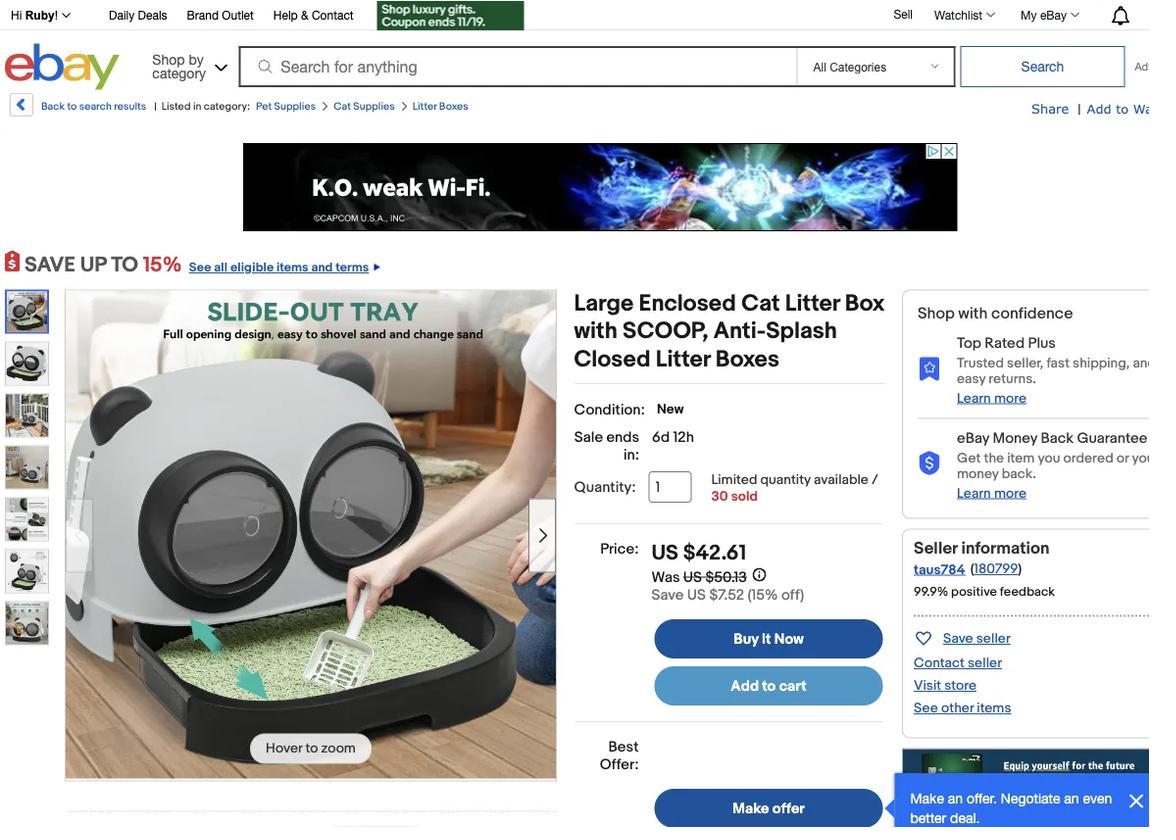 Task type: vqa. For each thing, say whether or not it's contained in the screenshot.
to to the right
yes



Task type: locate. For each thing, give the bounding box(es) containing it.
1 vertical spatial see
[[914, 701, 939, 717]]

up
[[80, 253, 106, 278]]

1 horizontal spatial make
[[911, 791, 945, 807]]

&
[[301, 8, 309, 22]]

2 learn from the top
[[957, 485, 991, 502]]

save inside large enclosed cat litter box with scoop, anti-splash closed litter boxes "main content"
[[652, 587, 684, 604]]

1 horizontal spatial to
[[763, 678, 776, 696]]

1 vertical spatial learn
[[957, 485, 991, 502]]

0 vertical spatial ebay
[[1041, 8, 1067, 22]]

ruby
[[25, 9, 55, 22]]

and right shipping,
[[1133, 355, 1151, 372]]

shop inside shop by category
[[152, 51, 185, 67]]

litter right cat supplies on the top of page
[[413, 100, 437, 113]]

0 vertical spatial items
[[277, 260, 309, 276]]

negotiate
[[1001, 791, 1061, 807]]

1 horizontal spatial cat
[[742, 290, 780, 318]]

back left search
[[41, 100, 65, 113]]

1 horizontal spatial supplies
[[353, 100, 395, 113]]

items right other
[[977, 701, 1012, 717]]

you right item
[[1038, 450, 1061, 467]]

1 horizontal spatial items
[[977, 701, 1012, 717]]

more inside 'top rated plus trusted seller, fast shipping, and easy returns. learn more'
[[995, 390, 1027, 407]]

2 with details__icon image from the top
[[918, 452, 942, 476]]

save inside 'button'
[[944, 631, 974, 648]]

scoop,
[[623, 318, 709, 346]]

more down returns.
[[995, 390, 1027, 407]]

shop right the box
[[918, 305, 955, 324]]

0 horizontal spatial add
[[731, 678, 759, 696]]

condition:
[[574, 402, 645, 419]]

other
[[942, 701, 974, 717]]

1 horizontal spatial you
[[1132, 450, 1151, 467]]

learn down "get"
[[957, 485, 991, 502]]

0 vertical spatial with details__icon image
[[918, 357, 942, 381]]

learn more link down the easy
[[957, 390, 1027, 407]]

0 vertical spatial learn more link
[[957, 390, 1027, 407]]

1 more from the top
[[995, 390, 1027, 407]]

0 vertical spatial learn
[[957, 390, 991, 407]]

1 vertical spatial and
[[1133, 355, 1151, 372]]

now
[[775, 631, 804, 648]]

1 vertical spatial add
[[731, 678, 759, 696]]

ebay inside the ebay money back guarantee get the item you ordered or you learn more
[[957, 430, 990, 447]]

0 horizontal spatial cat
[[334, 100, 351, 113]]

easy
[[957, 371, 986, 387]]

an
[[948, 791, 963, 807], [1065, 791, 1080, 807]]

seller
[[977, 631, 1011, 648], [968, 656, 1002, 672]]

0 vertical spatial see
[[189, 260, 211, 276]]

more down item
[[995, 485, 1027, 502]]

1 vertical spatial with details__icon image
[[918, 452, 942, 476]]

to inside share | add to wa
[[1117, 101, 1129, 116]]

0 horizontal spatial and
[[311, 260, 333, 276]]

0 horizontal spatial shop
[[152, 51, 185, 67]]

save up contact seller link
[[944, 631, 974, 648]]

hi
[[11, 9, 22, 22]]

see inside contact seller visit store see other items
[[914, 701, 939, 717]]

0 horizontal spatial see
[[189, 260, 211, 276]]

2 learn more link from the top
[[957, 485, 1027, 502]]

us down the us $42.61
[[684, 569, 702, 587]]

all
[[214, 260, 228, 276]]

with left scoop, in the right of the page
[[574, 318, 618, 346]]

ordered
[[1064, 450, 1114, 467]]

add left wa
[[1087, 101, 1112, 116]]

litter boxes link
[[413, 100, 469, 113]]

with inside large enclosed cat litter box with scoop, anti-splash closed litter boxes
[[574, 318, 618, 346]]

seller down save seller
[[968, 656, 1002, 672]]

2 supplies from the left
[[353, 100, 395, 113]]

back up ordered
[[1041, 430, 1074, 447]]

shipping,
[[1073, 355, 1130, 372]]

and left terms
[[311, 260, 333, 276]]

in:
[[624, 446, 640, 464]]

$7.52
[[710, 587, 745, 604]]

save
[[25, 253, 75, 278]]

brand outlet
[[187, 8, 254, 22]]

wa
[[1134, 101, 1151, 116]]

ebay right my
[[1041, 8, 1067, 22]]

| inside share | add to wa
[[1078, 101, 1082, 118]]

to left cart
[[763, 678, 776, 696]]

with up top
[[959, 305, 988, 324]]

0 vertical spatial save
[[652, 587, 684, 604]]

1 with details__icon image from the top
[[918, 357, 942, 381]]

picture 4 of 7 image
[[6, 447, 48, 489]]

with details__icon image left "get"
[[918, 452, 942, 476]]

1 vertical spatial cat
[[742, 290, 780, 318]]

1 horizontal spatial see
[[914, 701, 939, 717]]

ebay up "get"
[[957, 430, 990, 447]]

1 vertical spatial save
[[944, 631, 974, 648]]

with details__icon image left the easy
[[918, 357, 942, 381]]

1 supplies from the left
[[274, 100, 316, 113]]

0 vertical spatial add
[[1087, 101, 1112, 116]]

deals
[[138, 8, 167, 22]]

1 horizontal spatial back
[[1041, 430, 1074, 447]]

ebay inside account navigation
[[1041, 8, 1067, 22]]

1 horizontal spatial shop
[[918, 305, 955, 324]]

sold
[[731, 488, 758, 505]]

contact
[[312, 8, 354, 22], [914, 656, 965, 672]]

brand outlet link
[[187, 5, 254, 27]]

contact inside contact seller visit store see other items
[[914, 656, 965, 672]]

taus784
[[914, 562, 966, 579]]

15%
[[143, 253, 182, 278]]

0 horizontal spatial litter
[[413, 100, 437, 113]]

help
[[273, 8, 298, 22]]

shop left the by
[[152, 51, 185, 67]]

learn more link down the
[[957, 485, 1027, 502]]

shop for shop by category
[[152, 51, 185, 67]]

0 horizontal spatial |
[[154, 100, 157, 113]]

1 horizontal spatial boxes
[[716, 346, 780, 374]]

large enclosed cat litter box with scoop, anti-splash closed litter boxes
[[574, 290, 885, 374]]

make left offer at the right bottom
[[733, 801, 770, 818]]

2 vertical spatial litter
[[656, 346, 711, 374]]

add
[[1087, 101, 1112, 116], [731, 678, 759, 696]]

see
[[189, 260, 211, 276], [914, 701, 939, 717]]

watchlist
[[935, 8, 983, 22]]

supplies right pet
[[274, 100, 316, 113]]

share
[[1032, 101, 1070, 116]]

2 horizontal spatial litter
[[786, 290, 840, 318]]

you right or
[[1132, 450, 1151, 467]]

Quantity: text field
[[649, 472, 692, 503]]

save down the us $42.61
[[652, 587, 684, 604]]

2 horizontal spatial to
[[1117, 101, 1129, 116]]

1 vertical spatial learn more link
[[957, 485, 1027, 502]]

hi ruby !
[[11, 9, 58, 22]]

0 horizontal spatial ebay
[[957, 430, 990, 447]]

make up better
[[911, 791, 945, 807]]

0 vertical spatial seller
[[977, 631, 1011, 648]]

1 vertical spatial more
[[995, 485, 1027, 502]]

see down visit
[[914, 701, 939, 717]]

0 horizontal spatial save
[[652, 587, 684, 604]]

1 horizontal spatial contact
[[914, 656, 965, 672]]

add down buy
[[731, 678, 759, 696]]

0 vertical spatial more
[[995, 390, 1027, 407]]

with
[[959, 305, 988, 324], [574, 318, 618, 346]]

| listed in category:
[[154, 100, 250, 113]]

us left $7.52
[[687, 587, 706, 604]]

results
[[114, 100, 146, 113]]

1 vertical spatial shop
[[918, 305, 955, 324]]

supplies for cat supplies
[[353, 100, 395, 113]]

learn down the easy
[[957, 390, 991, 407]]

sell link
[[885, 7, 922, 21]]

1 vertical spatial back
[[1041, 430, 1074, 447]]

litter left the box
[[786, 290, 840, 318]]

1 vertical spatial litter
[[786, 290, 840, 318]]

to for search
[[67, 100, 77, 113]]

0 horizontal spatial items
[[277, 260, 309, 276]]

cat right pet supplies
[[334, 100, 351, 113]]

an left even
[[1065, 791, 1080, 807]]

0 vertical spatial boxes
[[439, 100, 469, 113]]

1 learn from the top
[[957, 390, 991, 407]]

share | add to wa
[[1032, 101, 1151, 118]]

best
[[609, 739, 639, 756]]

back
[[41, 100, 65, 113], [1041, 430, 1074, 447]]

0 vertical spatial and
[[311, 260, 333, 276]]

learn inside 'top rated plus trusted seller, fast shipping, and easy returns. learn more'
[[957, 390, 991, 407]]

0 horizontal spatial to
[[67, 100, 77, 113]]

contact inside account navigation
[[312, 8, 354, 22]]

visit store link
[[914, 678, 977, 695]]

0 vertical spatial contact
[[312, 8, 354, 22]]

1 horizontal spatial an
[[1065, 791, 1080, 807]]

advertisement region
[[244, 143, 958, 231], [902, 749, 1151, 798]]

save for save us $7.52 (15% off)
[[652, 587, 684, 604]]

better
[[911, 811, 947, 827]]

supplies left litter boxes
[[353, 100, 395, 113]]

deal.
[[951, 811, 980, 827]]

1 horizontal spatial add
[[1087, 101, 1112, 116]]

seller inside 'button'
[[977, 631, 1011, 648]]

(
[[971, 561, 975, 578]]

ebay money back guarantee get the item you ordered or you learn more
[[957, 430, 1151, 502]]

save us $7.52 (15% off)
[[652, 587, 805, 604]]

None submit
[[961, 46, 1126, 87]]

1 vertical spatial items
[[977, 701, 1012, 717]]

/
[[872, 472, 879, 488]]

2 more from the top
[[995, 485, 1027, 502]]

terms
[[336, 260, 369, 276]]

boxes down 'search for anything' 'text field'
[[439, 100, 469, 113]]

with details__icon image for top rated plus
[[918, 357, 942, 381]]

shop
[[152, 51, 185, 67], [918, 305, 955, 324]]

sell
[[894, 7, 913, 21]]

0 horizontal spatial you
[[1038, 450, 1061, 467]]

1 horizontal spatial save
[[944, 631, 974, 648]]

see left "all"
[[189, 260, 211, 276]]

to left wa
[[1117, 101, 1129, 116]]

0 horizontal spatial supplies
[[274, 100, 316, 113]]

shop for shop with confidence
[[918, 305, 955, 324]]

learn more link
[[957, 390, 1027, 407], [957, 485, 1027, 502]]

us up was
[[652, 540, 679, 566]]

1 horizontal spatial |
[[1078, 101, 1082, 118]]

learn inside the ebay money back guarantee get the item you ordered or you learn more
[[957, 485, 991, 502]]

0 vertical spatial litter
[[413, 100, 437, 113]]

you
[[1038, 450, 1061, 467], [1132, 450, 1151, 467]]

!
[[55, 9, 58, 22]]

seller for contact
[[968, 656, 1002, 672]]

0 horizontal spatial with
[[574, 318, 618, 346]]

| left the listed
[[154, 100, 157, 113]]

6d
[[652, 429, 670, 446]]

to
[[67, 100, 77, 113], [1117, 101, 1129, 116], [763, 678, 776, 696]]

see all eligible items and terms link
[[182, 253, 380, 278]]

with details__icon image
[[918, 357, 942, 381], [918, 452, 942, 476]]

picture 1 of 7 image
[[7, 292, 47, 332]]

| right "share" button
[[1078, 101, 1082, 118]]

0 horizontal spatial make
[[733, 801, 770, 818]]

it
[[762, 631, 771, 648]]

litter
[[413, 100, 437, 113], [786, 290, 840, 318], [656, 346, 711, 374]]

to inside large enclosed cat litter box with scoop, anti-splash closed litter boxes "main content"
[[763, 678, 776, 696]]

contact up visit store link
[[914, 656, 965, 672]]

cat
[[334, 100, 351, 113], [742, 290, 780, 318]]

0 horizontal spatial an
[[948, 791, 963, 807]]

items right eligible
[[277, 260, 309, 276]]

1 vertical spatial advertisement region
[[902, 749, 1151, 798]]

an up deal.
[[948, 791, 963, 807]]

us for save
[[687, 587, 706, 604]]

1 horizontal spatial and
[[1133, 355, 1151, 372]]

1 horizontal spatial ebay
[[1041, 8, 1067, 22]]

to left search
[[67, 100, 77, 113]]

0 vertical spatial back
[[41, 100, 65, 113]]

in
[[193, 100, 201, 113]]

information
[[962, 539, 1050, 559]]

shop with confidence
[[918, 305, 1074, 324]]

seller up contact seller link
[[977, 631, 1011, 648]]

0 vertical spatial advertisement region
[[244, 143, 958, 231]]

Search for anything text field
[[242, 48, 793, 85]]

cat right enclosed on the right of page
[[742, 290, 780, 318]]

0 vertical spatial shop
[[152, 51, 185, 67]]

contact right &
[[312, 8, 354, 22]]

top rated plus trusted seller, fast shipping, and easy returns. learn more
[[957, 334, 1151, 407]]

1 vertical spatial ebay
[[957, 430, 990, 447]]

us
[[652, 540, 679, 566], [684, 569, 702, 587], [687, 587, 706, 604]]

$50.13
[[706, 569, 747, 587]]

large enclosed cat litter box with scoop, anti-splash closed litter boxes - picture 1 of 7 image
[[66, 289, 556, 779]]

seller inside contact seller visit store see other items
[[968, 656, 1002, 672]]

0 vertical spatial cat
[[334, 100, 351, 113]]

my ebay
[[1021, 8, 1067, 22]]

boxes down enclosed on the right of page
[[716, 346, 780, 374]]

1 vertical spatial contact
[[914, 656, 965, 672]]

my
[[1021, 8, 1037, 22]]

listed
[[162, 100, 191, 113]]

1 vertical spatial seller
[[968, 656, 1002, 672]]

outlet
[[222, 8, 254, 22]]

1 vertical spatial boxes
[[716, 346, 780, 374]]

0 horizontal spatial back
[[41, 100, 65, 113]]

make inside make an offer. negotiate an even better deal.
[[911, 791, 945, 807]]

litter up new
[[656, 346, 711, 374]]

0 horizontal spatial contact
[[312, 8, 354, 22]]

1 learn more link from the top
[[957, 390, 1027, 407]]

30
[[712, 488, 728, 505]]

make for make an offer. negotiate an even better deal.
[[911, 791, 945, 807]]

see other items link
[[914, 701, 1012, 717]]

more
[[995, 390, 1027, 407], [995, 485, 1027, 502]]

boxes inside large enclosed cat litter box with scoop, anti-splash closed litter boxes
[[716, 346, 780, 374]]

positive
[[952, 584, 998, 600]]

make inside large enclosed cat litter box with scoop, anti-splash closed litter boxes "main content"
[[733, 801, 770, 818]]



Task type: describe. For each thing, give the bounding box(es) containing it.
picture 6 of 7 image
[[6, 551, 48, 593]]

items inside contact seller visit store see other items
[[977, 701, 1012, 717]]

1 you from the left
[[1038, 450, 1061, 467]]

learn more link for money
[[957, 485, 1027, 502]]

none submit inside shop by category banner
[[961, 46, 1126, 87]]

picture 5 of 7 image
[[6, 499, 48, 541]]

save up to 15%
[[25, 253, 182, 278]]

account navigation
[[0, 0, 1151, 33]]

or
[[1117, 450, 1129, 467]]

$42.61
[[684, 540, 747, 566]]

top
[[957, 334, 982, 352]]

search
[[79, 100, 112, 113]]

back to search results
[[41, 100, 146, 113]]

taus784 link
[[914, 562, 966, 579]]

make offer link
[[655, 790, 883, 828]]

add to cart link
[[655, 667, 883, 706]]

shop by category banner
[[0, 0, 1151, 95]]

cart
[[779, 678, 807, 696]]

adv
[[1135, 60, 1151, 73]]

save for save seller
[[944, 631, 974, 648]]

get the coupon image
[[377, 1, 524, 30]]

with details__icon image for ebay money back guarantee
[[918, 452, 942, 476]]

daily deals
[[109, 8, 167, 22]]

99.9%
[[914, 584, 949, 600]]

closed
[[574, 346, 651, 374]]

back to search results link
[[8, 93, 146, 124]]

sale
[[575, 429, 603, 446]]

money
[[993, 430, 1038, 447]]

category
[[152, 65, 206, 81]]

save seller button
[[914, 627, 1011, 650]]

the
[[984, 450, 1005, 467]]

2 an from the left
[[1065, 791, 1080, 807]]

get
[[957, 450, 981, 467]]

picture 3 of 7 image
[[6, 395, 48, 437]]

items inside see all eligible items and terms link
[[277, 260, 309, 276]]

us $42.61
[[652, 540, 747, 566]]

brand
[[187, 8, 219, 22]]

1 an from the left
[[948, 791, 963, 807]]

make an offer. negotiate an even better deal. tooltip
[[895, 774, 1151, 828]]

large enclosed cat litter box with scoop, anti-splash closed litter boxes main content
[[574, 290, 885, 828]]

was
[[652, 569, 680, 587]]

available
[[814, 472, 869, 488]]

trusted
[[957, 355, 1004, 372]]

ends
[[607, 429, 640, 446]]

buy it now
[[734, 631, 804, 648]]

picture 7 of 7 image
[[6, 603, 48, 645]]

my ebay link
[[1010, 3, 1089, 26]]

new
[[657, 401, 684, 418]]

quantity:
[[574, 479, 636, 496]]

more inside the ebay money back guarantee get the item you ordered or you learn more
[[995, 485, 1027, 502]]

cat inside large enclosed cat litter box with scoop, anti-splash closed litter boxes
[[742, 290, 780, 318]]

add to wa link
[[1087, 100, 1151, 118]]

adv link
[[1126, 47, 1151, 86]]

rated
[[985, 334, 1025, 352]]

make offer
[[733, 801, 805, 818]]

(15%
[[748, 587, 778, 604]]

offer:
[[600, 756, 639, 774]]

seller for save
[[977, 631, 1011, 648]]

save seller
[[944, 631, 1011, 648]]

12h
[[673, 429, 694, 446]]

supplies for pet supplies
[[274, 100, 316, 113]]

1 horizontal spatial litter
[[656, 346, 711, 374]]

splash
[[766, 318, 838, 346]]

eligible
[[231, 260, 274, 276]]

store
[[945, 678, 977, 695]]

item
[[1008, 450, 1035, 467]]

offer
[[773, 801, 805, 818]]

180799 link
[[975, 561, 1019, 578]]

off)
[[782, 587, 805, 604]]

price:
[[600, 540, 639, 558]]

us for was
[[684, 569, 702, 587]]

sale ends in:
[[575, 429, 640, 464]]

2 you from the left
[[1132, 450, 1151, 467]]

guarantee
[[1077, 430, 1148, 447]]

learn more link for rated
[[957, 390, 1027, 407]]

picture 2 of 7 image
[[6, 343, 48, 385]]

and inside 'top rated plus trusted seller, fast shipping, and easy returns. learn more'
[[1133, 355, 1151, 372]]

add inside share | add to wa
[[1087, 101, 1112, 116]]

daily deals link
[[109, 5, 167, 27]]

quantity
[[761, 472, 811, 488]]

fast
[[1047, 355, 1070, 372]]

buy it now link
[[655, 620, 883, 659]]

make for make offer
[[733, 801, 770, 818]]

shop by category
[[152, 51, 206, 81]]

add inside large enclosed cat litter box with scoop, anti-splash closed litter boxes "main content"
[[731, 678, 759, 696]]

litter boxes
[[413, 100, 469, 113]]

cat supplies
[[334, 100, 395, 113]]

help & contact link
[[273, 5, 354, 27]]

to for cart
[[763, 678, 776, 696]]

6d 12h
[[652, 429, 694, 446]]

help & contact
[[273, 8, 354, 22]]

was us $50.13
[[652, 569, 747, 587]]

0 horizontal spatial boxes
[[439, 100, 469, 113]]

limited quantity available / 30 sold
[[712, 472, 879, 505]]

share button
[[1032, 100, 1070, 118]]

seller information taus784 ( 180799 ) 99.9% positive feedback
[[914, 539, 1055, 600]]

to
[[111, 253, 138, 278]]

by
[[189, 51, 204, 67]]

watchlist link
[[924, 3, 1005, 26]]

box
[[845, 290, 885, 318]]

contact seller visit store see other items
[[914, 656, 1012, 717]]

contact seller link
[[914, 656, 1002, 672]]

seller
[[914, 539, 958, 559]]

1 horizontal spatial with
[[959, 305, 988, 324]]

back inside the ebay money back guarantee get the item you ordered or you learn more
[[1041, 430, 1074, 447]]



